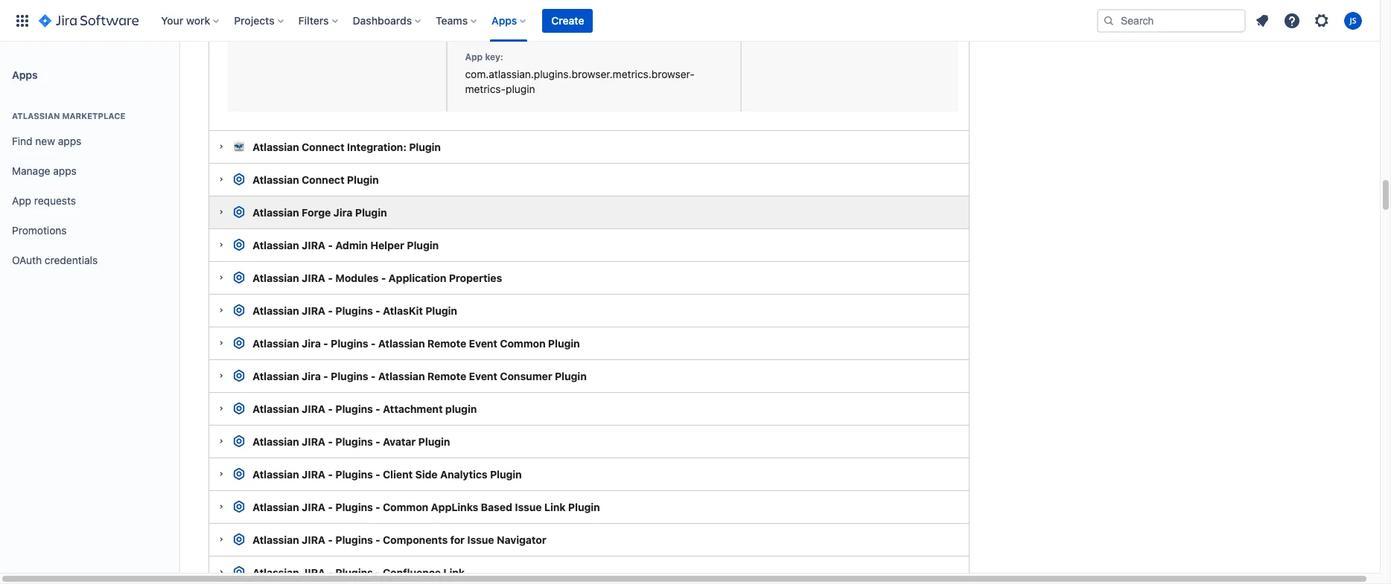 Task type: locate. For each thing, give the bounding box(es) containing it.
plugins for atlassian jira - plugins - common applinks based issue link plugin
[[336, 501, 373, 514]]

atlassian for atlassian marketplace
[[12, 111, 60, 121]]

promotions link
[[6, 216, 173, 246]]

1 horizontal spatial apps
[[492, 14, 517, 26]]

atlassian jira - admin helper plugin
[[253, 239, 439, 252]]

jira
[[334, 206, 353, 219], [302, 337, 321, 350], [302, 370, 321, 383]]

issue right based
[[515, 501, 542, 514]]

jira software image
[[39, 12, 139, 29], [39, 12, 139, 29]]

remote down the atlassian jira - plugins - atlassian remote event common plugin
[[428, 370, 467, 383]]

app left key:
[[465, 52, 483, 63]]

0 horizontal spatial apps
[[12, 68, 38, 81]]

for
[[450, 534, 465, 547]]

atlassian jira - plugins - atlassian remote event common plugin
[[253, 337, 580, 350]]

apps inside "link"
[[53, 164, 77, 177]]

remote
[[428, 337, 467, 350], [428, 370, 467, 383]]

components
[[383, 534, 448, 547]]

apps
[[492, 14, 517, 26], [12, 68, 38, 81]]

plugins for atlassian jira - plugins - avatar plugin
[[336, 436, 373, 448]]

plugins down atlassian jira - plugins - client side analytics plugin
[[336, 501, 373, 514]]

0 horizontal spatial plugin
[[446, 403, 477, 416]]

5 jira from the top
[[302, 436, 326, 448]]

find
[[12, 135, 33, 147]]

2 connect from the top
[[302, 173, 345, 186]]

plugins down atlassian jira - plugins - avatar plugin at the left bottom of the page
[[336, 469, 373, 481]]

plugins for atlassian jira - plugins - atlaskit plugin
[[336, 305, 373, 317]]

app key: com.atlassian.plugins.browser.metrics.browser- metrics-plugin
[[465, 52, 695, 96]]

your profile and settings image
[[1345, 12, 1363, 29]]

filters button
[[294, 9, 344, 32]]

apps right new
[[58, 135, 81, 147]]

your work button
[[157, 9, 225, 32]]

1 vertical spatial jira
[[302, 337, 321, 350]]

manage
[[12, 164, 50, 177]]

jira up atlassian jira - plugins - attachment plugin
[[302, 370, 321, 383]]

6 jira from the top
[[302, 469, 326, 481]]

1 vertical spatial remote
[[428, 370, 467, 383]]

connect for integration:
[[302, 141, 345, 153]]

plugins up atlassian jira - plugins - attachment plugin
[[331, 370, 369, 383]]

banner containing your work
[[0, 0, 1381, 42]]

2 event from the top
[[469, 370, 498, 383]]

apps down appswitcher icon
[[12, 68, 38, 81]]

9 jira from the top
[[302, 567, 326, 580]]

plugins
[[336, 305, 373, 317], [331, 337, 369, 350], [331, 370, 369, 383], [336, 403, 373, 416], [336, 436, 373, 448], [336, 469, 373, 481], [336, 501, 373, 514], [336, 534, 373, 547], [336, 567, 373, 580]]

app inside app requests link
[[12, 194, 31, 207]]

app requests link
[[6, 186, 173, 216]]

forge
[[302, 206, 331, 219]]

event down properties
[[469, 337, 498, 350]]

7 jira from the top
[[302, 501, 326, 514]]

1 horizontal spatial app
[[465, 52, 483, 63]]

1 vertical spatial apps
[[12, 68, 38, 81]]

create button
[[543, 9, 594, 32]]

common up consumer
[[500, 337, 546, 350]]

app
[[465, 52, 483, 63], [12, 194, 31, 207]]

analytics
[[440, 469, 488, 481]]

event
[[469, 337, 498, 350], [469, 370, 498, 383]]

link up navigator
[[545, 501, 566, 514]]

app inside app key: com.atlassian.plugins.browser.metrics.browser- metrics-plugin
[[465, 52, 483, 63]]

1 vertical spatial common
[[383, 501, 429, 514]]

jira for atlassian jira - admin helper plugin
[[302, 239, 326, 252]]

0 vertical spatial connect
[[302, 141, 345, 153]]

3 jira from the top
[[302, 305, 326, 317]]

atlassian jira - modules - application properties
[[253, 272, 502, 284]]

properties
[[449, 272, 502, 284]]

plugins down atlassian jira - plugins - components for issue navigator
[[336, 567, 373, 580]]

atlassian for atlassian jira - plugins - components for issue navigator
[[253, 534, 299, 547]]

1 horizontal spatial issue
[[515, 501, 542, 514]]

atlassian jira - plugins - components for issue navigator
[[253, 534, 547, 547]]

4 jira from the top
[[302, 403, 326, 416]]

client
[[383, 469, 413, 481]]

connect
[[302, 141, 345, 153], [302, 173, 345, 186]]

apps
[[58, 135, 81, 147], [53, 164, 77, 177]]

settings image
[[1314, 12, 1332, 29]]

credentials
[[45, 254, 98, 266]]

jira
[[302, 239, 326, 252], [302, 272, 326, 284], [302, 305, 326, 317], [302, 403, 326, 416], [302, 436, 326, 448], [302, 469, 326, 481], [302, 501, 326, 514], [302, 534, 326, 547], [302, 567, 326, 580]]

atlassian
[[12, 111, 60, 121], [253, 141, 299, 153], [253, 173, 299, 186], [253, 206, 299, 219], [253, 239, 299, 252], [253, 272, 299, 284], [253, 305, 299, 317], [253, 337, 299, 350], [378, 337, 425, 350], [253, 370, 299, 383], [378, 370, 425, 383], [253, 403, 299, 416], [253, 436, 299, 448], [253, 469, 299, 481], [253, 501, 299, 514], [253, 534, 299, 547], [253, 567, 299, 580]]

manage apps link
[[6, 156, 173, 186]]

search image
[[1104, 15, 1116, 26]]

1 vertical spatial event
[[469, 370, 498, 383]]

atlassian inside group
[[12, 111, 60, 121]]

0 horizontal spatial app
[[12, 194, 31, 207]]

oauth
[[12, 254, 42, 266]]

helper
[[371, 239, 405, 252]]

0 vertical spatial remote
[[428, 337, 467, 350]]

atlassian jira - plugins - atlassian remote event consumer plugin
[[253, 370, 587, 383]]

sidebar navigation image
[[162, 60, 195, 89]]

2 remote from the top
[[428, 370, 467, 383]]

1 vertical spatial plugin
[[446, 403, 477, 416]]

plugin
[[409, 141, 441, 153], [347, 173, 379, 186], [355, 206, 387, 219], [407, 239, 439, 252], [426, 305, 458, 317], [548, 337, 580, 350], [555, 370, 587, 383], [419, 436, 450, 448], [490, 469, 522, 481], [568, 501, 600, 514]]

event left consumer
[[469, 370, 498, 383]]

1 vertical spatial app
[[12, 194, 31, 207]]

-
[[328, 239, 333, 252], [328, 272, 333, 284], [381, 272, 386, 284], [328, 305, 333, 317], [376, 305, 381, 317], [323, 337, 328, 350], [371, 337, 376, 350], [323, 370, 328, 383], [371, 370, 376, 383], [328, 403, 333, 416], [376, 403, 381, 416], [328, 436, 333, 448], [376, 436, 381, 448], [328, 469, 333, 481], [376, 469, 381, 481], [328, 501, 333, 514], [376, 501, 381, 514], [328, 534, 333, 547], [376, 534, 381, 547], [328, 567, 333, 580], [376, 567, 381, 580]]

atlassian for atlassian jira - plugins - confluence link
[[253, 567, 299, 580]]

plugins down atlassian jira - plugins - attachment plugin
[[336, 436, 373, 448]]

marketplace
[[62, 111, 125, 121]]

atlassian jira - plugins - common applinks based issue link plugin
[[253, 501, 600, 514]]

1 jira from the top
[[302, 239, 326, 252]]

issue
[[515, 501, 542, 514], [468, 534, 495, 547]]

(unknown)
[[465, 27, 516, 40]]

issue right for on the left bottom
[[468, 534, 495, 547]]

plugins up atlassian jira - plugins - avatar plugin at the left bottom of the page
[[336, 403, 373, 416]]

1 horizontal spatial link
[[545, 501, 566, 514]]

plugin right attachment
[[446, 403, 477, 416]]

oauth credentials link
[[6, 246, 173, 276]]

atlaskit
[[383, 305, 423, 317]]

atlassian jira - plugins - confluence link
[[253, 567, 465, 580]]

new
[[35, 135, 55, 147]]

jira for atlassian jira - modules - application properties
[[302, 272, 326, 284]]

1 vertical spatial connect
[[302, 173, 345, 186]]

plugin
[[506, 83, 535, 96], [446, 403, 477, 416]]

confluence
[[383, 567, 441, 580]]

1 connect from the top
[[302, 141, 345, 153]]

jira for atlassian jira - plugins - confluence link
[[302, 567, 326, 580]]

plugins down atlassian jira - plugins - atlaskit plugin at bottom left
[[331, 337, 369, 350]]

jira down atlassian jira - plugins - atlaskit plugin at bottom left
[[302, 337, 321, 350]]

connect up atlassian connect plugin
[[302, 141, 345, 153]]

appswitcher icon image
[[13, 12, 31, 29]]

0 vertical spatial app
[[465, 52, 483, 63]]

1 vertical spatial link
[[444, 567, 465, 580]]

find new apps link
[[6, 127, 173, 156]]

dashboards
[[353, 14, 412, 26]]

jira right the forge
[[334, 206, 353, 219]]

plugins for atlassian jira - plugins - atlassian remote event consumer plugin
[[331, 370, 369, 383]]

atlassian forge jira plugin
[[253, 206, 387, 219]]

plugins for atlassian jira - plugins - components for issue navigator
[[336, 534, 373, 547]]

dashboards button
[[348, 9, 427, 32]]

requests
[[34, 194, 76, 207]]

atlassian for atlassian jira - modules - application properties
[[253, 272, 299, 284]]

plugins for atlassian jira - plugins - atlassian remote event common plugin
[[331, 337, 369, 350]]

banner
[[0, 0, 1381, 42]]

link
[[545, 501, 566, 514], [444, 567, 465, 580]]

1 vertical spatial apps
[[53, 164, 77, 177]]

link down for on the left bottom
[[444, 567, 465, 580]]

0 horizontal spatial issue
[[468, 534, 495, 547]]

0 vertical spatial event
[[469, 337, 498, 350]]

0 vertical spatial apps
[[492, 14, 517, 26]]

atlassian for atlassian jira - plugins - atlaskit plugin
[[253, 305, 299, 317]]

2 jira from the top
[[302, 272, 326, 284]]

based
[[481, 501, 513, 514]]

attachment
[[383, 403, 443, 416]]

apps up "requests"
[[53, 164, 77, 177]]

0 vertical spatial apps
[[58, 135, 81, 147]]

apps up (unknown)
[[492, 14, 517, 26]]

common
[[500, 337, 546, 350], [383, 501, 429, 514]]

app down "manage"
[[12, 194, 31, 207]]

plugins down modules
[[336, 305, 373, 317]]

atlassian for atlassian jira - plugins - common applinks based issue link plugin
[[253, 501, 299, 514]]

plugin down com.atlassian.plugins.browser.metrics.browser-
[[506, 83, 535, 96]]

side
[[415, 469, 438, 481]]

app requests
[[12, 194, 76, 207]]

common up atlassian jira - plugins - components for issue navigator
[[383, 501, 429, 514]]

consumer
[[500, 370, 553, 383]]

2 vertical spatial jira
[[302, 370, 321, 383]]

your work
[[161, 14, 210, 26]]

1 horizontal spatial common
[[500, 337, 546, 350]]

1 horizontal spatial plugin
[[506, 83, 535, 96]]

oauth credentials
[[12, 254, 98, 266]]

0 vertical spatial plugin
[[506, 83, 535, 96]]

1 event from the top
[[469, 337, 498, 350]]

find new apps
[[12, 135, 81, 147]]

connect up atlassian forge jira plugin
[[302, 173, 345, 186]]

plugins up atlassian jira - plugins - confluence link
[[336, 534, 373, 547]]

remote up atlassian jira - plugins - atlassian remote event consumer plugin
[[428, 337, 467, 350]]

your
[[161, 14, 184, 26]]

8 jira from the top
[[302, 534, 326, 547]]

jira for atlassian jira - plugins - attachment plugin
[[302, 403, 326, 416]]

1 remote from the top
[[428, 337, 467, 350]]



Task type: vqa. For each thing, say whether or not it's contained in the screenshot.
fifth JIRA from the top
yes



Task type: describe. For each thing, give the bounding box(es) containing it.
atlassian for atlassian connect plugin
[[253, 173, 299, 186]]

0 vertical spatial jira
[[334, 206, 353, 219]]

jira for atlassian jira - plugins - atlassian remote event common plugin
[[302, 337, 321, 350]]

app for app requests
[[12, 194, 31, 207]]

remote for common
[[428, 337, 467, 350]]

atlassian connect integration: plugin
[[253, 141, 441, 153]]

atlassian jira - plugins - client side analytics plugin
[[253, 469, 522, 481]]

help image
[[1284, 12, 1302, 29]]

event for common
[[469, 337, 498, 350]]

atlassian for atlassian jira - admin helper plugin
[[253, 239, 299, 252]]

navigator
[[497, 534, 547, 547]]

avatar
[[383, 436, 416, 448]]

atlassian connect plugin
[[253, 173, 379, 186]]

vendor:
[[465, 11, 500, 22]]

atlassian jira - plugins - atlaskit plugin
[[253, 305, 458, 317]]

plugins for atlassian jira - plugins - confluence link
[[336, 567, 373, 580]]

1 vertical spatial issue
[[468, 534, 495, 547]]

work
[[186, 14, 210, 26]]

notifications image
[[1254, 12, 1272, 29]]

atlassian for atlassian jira - plugins - atlassian remote event common plugin
[[253, 337, 299, 350]]

atlassian marketplace
[[12, 111, 125, 121]]

remote for consumer
[[428, 370, 467, 383]]

app for app key: com.atlassian.plugins.browser.metrics.browser- metrics-plugin
[[465, 52, 483, 63]]

projects
[[234, 14, 275, 26]]

filters
[[299, 14, 329, 26]]

atlassian for atlassian jira - plugins - atlassian remote event consumer plugin
[[253, 370, 299, 383]]

projects button
[[230, 9, 290, 32]]

application
[[389, 272, 447, 284]]

0 vertical spatial link
[[545, 501, 566, 514]]

jira for atlassian jira - plugins - atlassian remote event consumer plugin
[[302, 370, 321, 383]]

atlassian jira - plugins - attachment plugin
[[253, 403, 477, 416]]

atlassian for atlassian jira - plugins - attachment plugin
[[253, 403, 299, 416]]

0 vertical spatial common
[[500, 337, 546, 350]]

Search field
[[1098, 9, 1247, 32]]

integration:
[[347, 141, 407, 153]]

0 vertical spatial issue
[[515, 501, 542, 514]]

apps inside apps popup button
[[492, 14, 517, 26]]

plugins for atlassian jira - plugins - attachment plugin
[[336, 403, 373, 416]]

0 horizontal spatial link
[[444, 567, 465, 580]]

teams
[[436, 14, 468, 26]]

com.atlassian.plugins.browser.metrics.browser-
[[465, 68, 695, 81]]

jira for atlassian jira - plugins - client side analytics plugin
[[302, 469, 326, 481]]

atlassian for atlassian jira - plugins - avatar plugin
[[253, 436, 299, 448]]

atlassian for atlassian forge jira plugin
[[253, 206, 299, 219]]

jira for atlassian jira - plugins - atlaskit plugin
[[302, 305, 326, 317]]

create
[[552, 14, 585, 26]]

jira for atlassian jira - plugins - common applinks based issue link plugin
[[302, 501, 326, 514]]

teams button
[[432, 9, 483, 32]]

key:
[[485, 52, 504, 63]]

plugin inside app key: com.atlassian.plugins.browser.metrics.browser- metrics-plugin
[[506, 83, 535, 96]]

primary element
[[9, 0, 1098, 41]]

atlassian marketplace group
[[6, 95, 173, 280]]

apps button
[[487, 9, 532, 32]]

jira for atlassian jira - plugins - components for issue navigator
[[302, 534, 326, 547]]

event for consumer
[[469, 370, 498, 383]]

0 horizontal spatial common
[[383, 501, 429, 514]]

atlassian for atlassian jira - plugins - client side analytics plugin
[[253, 469, 299, 481]]

vendor: (unknown)
[[465, 11, 516, 40]]

connect for plugin
[[302, 173, 345, 186]]

manage apps
[[12, 164, 77, 177]]

admin
[[336, 239, 368, 252]]

atlassian jira - plugins - avatar plugin
[[253, 436, 450, 448]]

promotions
[[12, 224, 67, 237]]

jira for atlassian jira - plugins - avatar plugin
[[302, 436, 326, 448]]

metrics-
[[465, 83, 506, 96]]

modules
[[336, 272, 379, 284]]

atlassian for atlassian connect integration: plugin
[[253, 141, 299, 153]]

applinks
[[431, 501, 479, 514]]

plugins for atlassian jira - plugins - client side analytics plugin
[[336, 469, 373, 481]]



